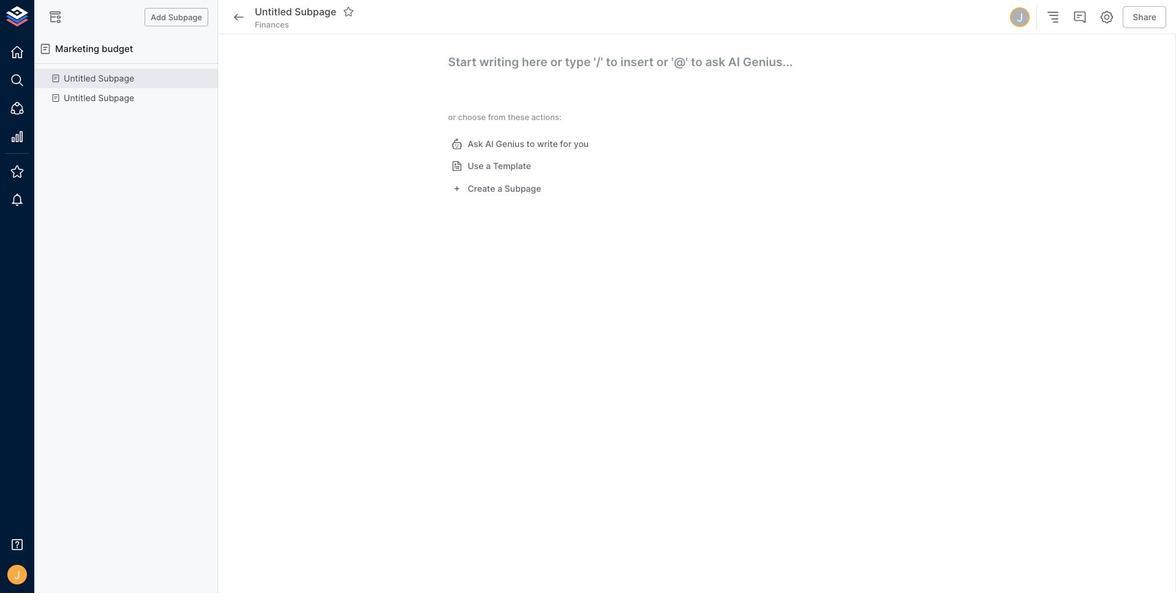 Task type: describe. For each thing, give the bounding box(es) containing it.
table of contents image
[[1046, 10, 1061, 25]]

favorite image
[[343, 6, 354, 17]]

settings image
[[1100, 10, 1115, 25]]



Task type: locate. For each thing, give the bounding box(es) containing it.
comments image
[[1073, 10, 1088, 25]]

go back image
[[232, 10, 246, 25]]

hide wiki image
[[48, 10, 63, 25]]



Task type: vqa. For each thing, say whether or not it's contained in the screenshot.
Go Back icon
yes



